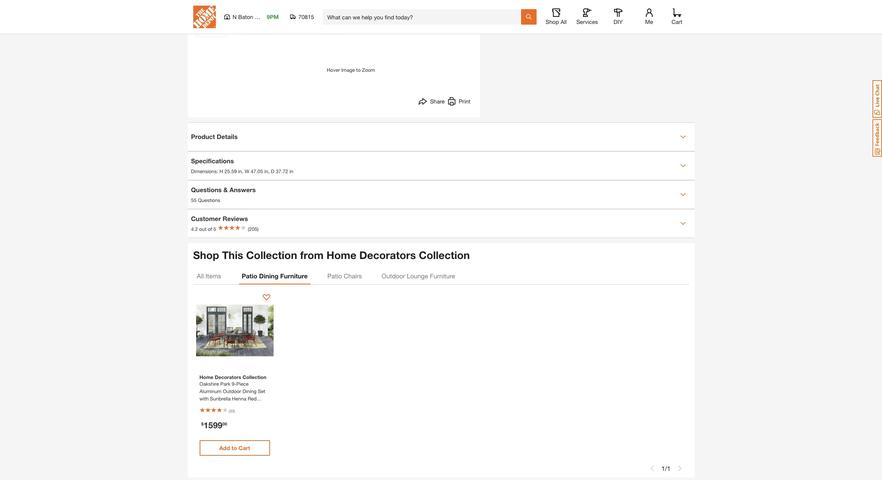 Task type: vqa. For each thing, say whether or not it's contained in the screenshot.
Exclusive
no



Task type: describe. For each thing, give the bounding box(es) containing it.
hover image to zoom
[[327, 67, 375, 73]]

patio chairs button
[[325, 268, 365, 285]]

h
[[220, 168, 223, 174]]

55
[[191, 197, 197, 203]]

this is the first slide image
[[650, 466, 656, 472]]

home inside the home decorators collection oakshire park 9-piece aluminum outdoor dining set with sunbrella henna red cushions
[[200, 375, 214, 381]]

add to cart button
[[200, 441, 270, 456]]

dining inside the home decorators collection oakshire park 9-piece aluminum outdoor dining set with sunbrella henna red cushions
[[243, 389, 257, 395]]

1599
[[204, 421, 223, 431]]

add
[[219, 445, 230, 452]]

5
[[214, 226, 216, 232]]

home decorators collection oakshire park 9-piece aluminum outdoor dining set with sunbrella henna red cushions
[[200, 375, 267, 410]]

henna
[[232, 396, 247, 402]]

services button
[[576, 8, 599, 25]]

1 , from the left
[[242, 168, 244, 174]]

47.05
[[251, 168, 263, 174]]

33
[[230, 409, 234, 414]]

2 1 from the left
[[668, 465, 671, 473]]

collection for home decorators collection oakshire park 9-piece aluminum outdoor dining set with sunbrella henna red cushions
[[243, 375, 267, 381]]

outdoor inside button
[[382, 272, 405, 280]]

1 in from the left
[[238, 168, 242, 174]]

set
[[258, 389, 265, 395]]

(
[[229, 409, 230, 414]]

shop this collection from home decorators collection
[[193, 249, 470, 262]]

/
[[666, 465, 668, 473]]

2 in from the left
[[265, 168, 268, 174]]

services
[[577, 18, 598, 25]]

n
[[233, 13, 237, 20]]

customer
[[191, 215, 221, 223]]

n baton rouge
[[233, 13, 272, 20]]

reviews
[[223, 215, 248, 223]]

&
[[224, 186, 228, 194]]

70815 button
[[290, 13, 315, 20]]

specifications
[[191, 157, 234, 165]]

3 caret image from the top
[[681, 221, 686, 226]]

piece
[[237, 381, 249, 387]]

w
[[245, 168, 250, 174]]

caret image for h
[[681, 163, 686, 169]]

print button
[[448, 97, 471, 107]]

0 vertical spatial questions
[[191, 186, 222, 194]]

all inside visualtabs tab list
[[197, 272, 204, 280]]

cart inside button
[[239, 445, 250, 452]]

visualtabs tab list
[[193, 268, 690, 285]]

patio dining furniture button
[[239, 268, 311, 285]]

share button
[[419, 97, 445, 107]]

the home depot logo image
[[193, 6, 216, 28]]

0 vertical spatial home
[[327, 249, 357, 262]]

9-
[[232, 381, 237, 387]]

shop for shop this collection from home decorators collection
[[193, 249, 219, 262]]

patio for patio chairs
[[328, 272, 342, 280]]

37.72
[[276, 168, 288, 174]]

$
[[201, 422, 204, 427]]

all items button
[[193, 268, 225, 285]]

patio for patio dining furniture
[[242, 272, 258, 280]]

me
[[646, 18, 654, 25]]

live chat image
[[873, 80, 883, 118]]

to inside button
[[232, 445, 237, 452]]

cart link
[[670, 8, 685, 25]]

out
[[199, 226, 207, 232]]

shop for shop all
[[546, 18, 559, 25]]

baton
[[238, 13, 253, 20]]

shop all
[[546, 18, 567, 25]]



Task type: locate. For each thing, give the bounding box(es) containing it.
to
[[357, 67, 361, 73], [232, 445, 237, 452]]

d
[[271, 168, 275, 174]]

oakshire
[[200, 381, 219, 387]]

from
[[300, 249, 324, 262]]

0 horizontal spatial decorators
[[215, 375, 241, 381]]

questions
[[191, 186, 222, 194], [198, 197, 220, 203]]

1 horizontal spatial to
[[357, 67, 361, 73]]

1 horizontal spatial home
[[327, 249, 357, 262]]

0 vertical spatial outdoor
[[382, 272, 405, 280]]

, left d in the left of the page
[[268, 168, 270, 174]]

outdoor inside the home decorators collection oakshire park 9-piece aluminum outdoor dining set with sunbrella henna red cushions
[[223, 389, 241, 395]]

questions right the "55"
[[198, 197, 220, 203]]

questions up the "55"
[[191, 186, 222, 194]]

shop left services
[[546, 18, 559, 25]]

with
[[200, 396, 209, 402]]

$ 1599 00
[[201, 421, 227, 431]]

hover image to zoom button
[[245, 0, 457, 73]]

red
[[248, 396, 257, 402]]

1 horizontal spatial all
[[561, 18, 567, 25]]

0 vertical spatial caret image
[[681, 163, 686, 169]]

( 33 )
[[229, 409, 235, 414]]

9pm
[[267, 13, 279, 20]]

00
[[223, 422, 227, 427]]

2 furniture from the left
[[430, 272, 456, 280]]

all items
[[197, 272, 221, 280]]

furniture for patio dining furniture
[[280, 272, 308, 280]]

of
[[208, 226, 212, 232]]

0 horizontal spatial to
[[232, 445, 237, 452]]

me button
[[638, 8, 661, 25]]

)
[[234, 409, 235, 414]]

collection up "piece"
[[243, 375, 267, 381]]

1 / 1
[[662, 465, 671, 473]]

0 horizontal spatial all
[[197, 272, 204, 280]]

1 horizontal spatial 1
[[668, 465, 671, 473]]

rouge
[[255, 13, 272, 20]]

dining up display icon
[[259, 272, 279, 280]]

image
[[342, 67, 355, 73]]

1 vertical spatial questions
[[198, 197, 220, 203]]

display image
[[263, 295, 270, 302]]

add to cart
[[219, 445, 250, 452]]

furniture for outdoor lounge furniture
[[430, 272, 456, 280]]

cart right me
[[672, 18, 683, 25]]

collection
[[246, 249, 297, 262], [419, 249, 470, 262], [243, 375, 267, 381]]

1 horizontal spatial decorators
[[360, 249, 416, 262]]

product details button
[[188, 123, 695, 151]]

2 , from the left
[[268, 168, 270, 174]]

0 vertical spatial cart
[[672, 18, 683, 25]]

1 horizontal spatial ,
[[268, 168, 270, 174]]

(205)
[[248, 226, 259, 232]]

product
[[191, 133, 215, 141]]

outdoor down 9-
[[223, 389, 241, 395]]

decorators inside the home decorators collection oakshire park 9-piece aluminum outdoor dining set with sunbrella henna red cushions
[[215, 375, 241, 381]]

aluminum
[[200, 389, 222, 395]]

outdoor lounge furniture button
[[379, 268, 458, 285]]

1 1 from the left
[[662, 465, 666, 473]]

answers
[[230, 186, 256, 194]]

1 vertical spatial decorators
[[215, 375, 241, 381]]

1 left this is the last slide image
[[668, 465, 671, 473]]

home
[[327, 249, 357, 262], [200, 375, 214, 381]]

1 horizontal spatial dining
[[259, 272, 279, 280]]

customer reviews
[[191, 215, 248, 223]]

1 vertical spatial outdoor
[[223, 389, 241, 395]]

collection up visualtabs tab list
[[419, 249, 470, 262]]

1 vertical spatial to
[[232, 445, 237, 452]]

dining
[[259, 272, 279, 280], [243, 389, 257, 395]]

1 vertical spatial shop
[[193, 249, 219, 262]]

dimensions:
[[191, 168, 218, 174]]

collection up the patio dining furniture
[[246, 249, 297, 262]]

this is the last slide image
[[678, 466, 683, 472]]

oakshire park 9-piece aluminum outdoor dining set with sunbrella henna red cushions image
[[196, 292, 274, 370]]

patio down this
[[242, 272, 258, 280]]

caret image for answers
[[681, 192, 686, 198]]

feedback link image
[[873, 119, 883, 157]]

specifications dimensions: h 25.59 in , w 47.05 in , d 37.72 in
[[191, 157, 294, 174]]

1 vertical spatial all
[[197, 272, 204, 280]]

patio
[[242, 272, 258, 280], [328, 272, 342, 280]]

1 vertical spatial caret image
[[681, 192, 686, 198]]

zoom
[[362, 67, 375, 73]]

0 horizontal spatial ,
[[242, 168, 244, 174]]

1 caret image from the top
[[681, 163, 686, 169]]

home up patio chairs
[[327, 249, 357, 262]]

furniture down from
[[280, 272, 308, 280]]

furniture
[[280, 272, 308, 280], [430, 272, 456, 280]]

park
[[220, 381, 231, 387]]

print
[[459, 98, 471, 104]]

dining inside button
[[259, 272, 279, 280]]

patio left chairs at the left of the page
[[328, 272, 342, 280]]

0 vertical spatial decorators
[[360, 249, 416, 262]]

1 right this is the first slide image
[[662, 465, 666, 473]]

1 patio from the left
[[242, 272, 258, 280]]

caret image
[[681, 134, 686, 140]]

to right add
[[232, 445, 237, 452]]

this
[[222, 249, 243, 262]]

shop all button
[[545, 8, 568, 25]]

1 vertical spatial home
[[200, 375, 214, 381]]

all
[[561, 18, 567, 25], [197, 272, 204, 280]]

to inside "button"
[[357, 67, 361, 73]]

1 vertical spatial cart
[[239, 445, 250, 452]]

collection for shop this collection from home decorators collection
[[246, 249, 297, 262]]

cart right add
[[239, 445, 250, 452]]

1 horizontal spatial in
[[265, 168, 268, 174]]

0 horizontal spatial furniture
[[280, 272, 308, 280]]

0 horizontal spatial dining
[[243, 389, 257, 395]]

1 vertical spatial dining
[[243, 389, 257, 395]]

0 horizontal spatial patio
[[242, 272, 258, 280]]

0 vertical spatial all
[[561, 18, 567, 25]]

0 horizontal spatial shop
[[193, 249, 219, 262]]

patio chairs
[[328, 272, 362, 280]]

share
[[430, 98, 445, 104]]

70815
[[299, 13, 314, 20]]

chairs
[[344, 272, 362, 280]]

decorators
[[360, 249, 416, 262], [215, 375, 241, 381]]

1 furniture from the left
[[280, 272, 308, 280]]

2 patio from the left
[[328, 272, 342, 280]]

patio dining furniture
[[242, 272, 308, 280]]

collection inside the home decorators collection oakshire park 9-piece aluminum outdoor dining set with sunbrella henna red cushions
[[243, 375, 267, 381]]

details
[[217, 133, 238, 141]]

0 horizontal spatial cart
[[239, 445, 250, 452]]

1 horizontal spatial cart
[[672, 18, 683, 25]]

0 vertical spatial dining
[[259, 272, 279, 280]]

0 horizontal spatial home
[[200, 375, 214, 381]]

25.59
[[225, 168, 237, 174]]

caret image
[[681, 163, 686, 169], [681, 192, 686, 198], [681, 221, 686, 226]]

1
[[662, 465, 666, 473], [668, 465, 671, 473]]

2 vertical spatial caret image
[[681, 221, 686, 226]]

cushions
[[200, 404, 220, 410]]

diy button
[[607, 8, 630, 25]]

1 horizontal spatial shop
[[546, 18, 559, 25]]

2 caret image from the top
[[681, 192, 686, 198]]

3 in from the left
[[290, 168, 294, 174]]

in right 37.72
[[290, 168, 294, 174]]

shop
[[546, 18, 559, 25], [193, 249, 219, 262]]

diy
[[614, 18, 623, 25]]

all left services
[[561, 18, 567, 25]]

hover
[[327, 67, 340, 73]]

in left d in the left of the page
[[265, 168, 268, 174]]

product details
[[191, 133, 238, 141]]

0 vertical spatial shop
[[546, 18, 559, 25]]

0 horizontal spatial in
[[238, 168, 242, 174]]

questions & answers 55 questions
[[191, 186, 256, 203]]

2 horizontal spatial in
[[290, 168, 294, 174]]

0 vertical spatial to
[[357, 67, 361, 73]]

outdoor left lounge
[[382, 272, 405, 280]]

outdoor lounge furniture
[[382, 272, 456, 280]]

to left zoom
[[357, 67, 361, 73]]

1 horizontal spatial furniture
[[430, 272, 456, 280]]

outdoor
[[382, 272, 405, 280], [223, 389, 241, 395]]

all left items
[[197, 272, 204, 280]]

0 horizontal spatial 1
[[662, 465, 666, 473]]

shop up all items at the left
[[193, 249, 219, 262]]

items
[[206, 272, 221, 280]]

,
[[242, 168, 244, 174], [268, 168, 270, 174]]

in
[[238, 168, 242, 174], [265, 168, 268, 174], [290, 168, 294, 174]]

furniture right lounge
[[430, 272, 456, 280]]

dining up red
[[243, 389, 257, 395]]

1 horizontal spatial outdoor
[[382, 272, 405, 280]]

sunbrella
[[210, 396, 231, 402]]

4.2
[[191, 226, 198, 232]]

1 horizontal spatial patio
[[328, 272, 342, 280]]

cart
[[672, 18, 683, 25], [239, 445, 250, 452]]

home up "oakshire"
[[200, 375, 214, 381]]

in left w
[[238, 168, 242, 174]]

shop inside button
[[546, 18, 559, 25]]

What can we help you find today? search field
[[328, 10, 521, 24]]

lounge
[[407, 272, 429, 280]]

4.2 out of 5
[[191, 226, 216, 232]]

0 horizontal spatial outdoor
[[223, 389, 241, 395]]

, left w
[[242, 168, 244, 174]]

stylewell de19934a 19933 1d.4 image
[[196, 5, 227, 36]]



